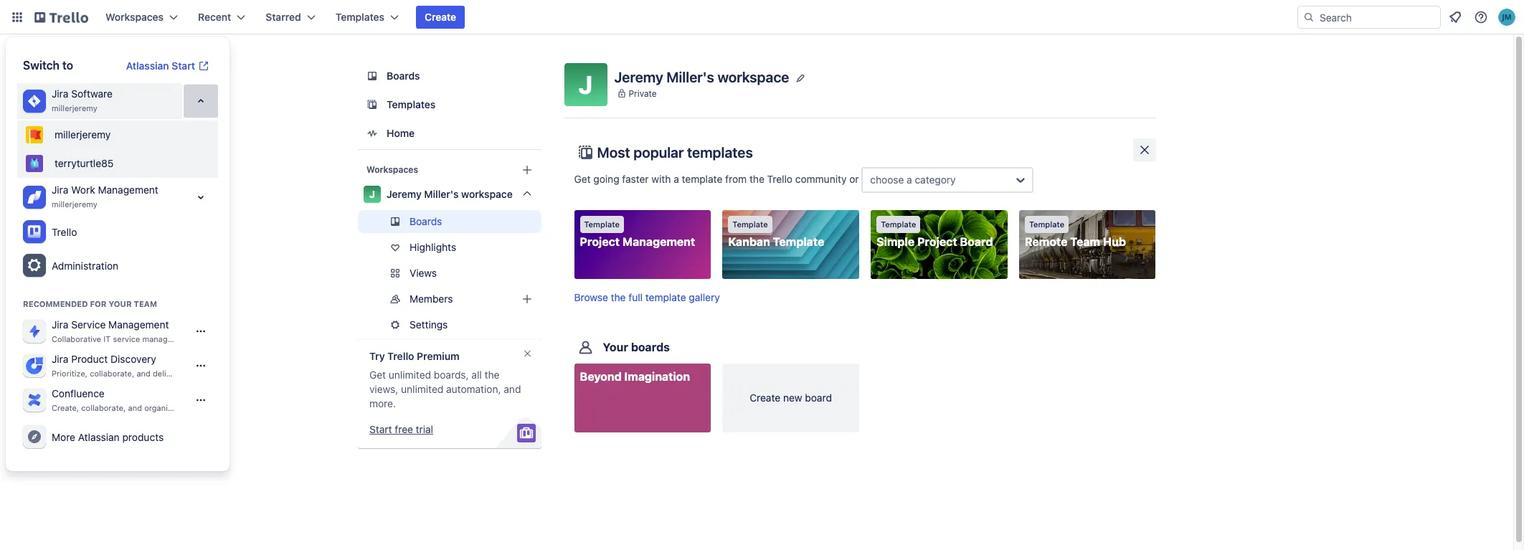 Task type: vqa. For each thing, say whether or not it's contained in the screenshot.
workspace navigation collapse icon
no



Task type: describe. For each thing, give the bounding box(es) containing it.
work
[[71, 184, 95, 196]]

the for get going faster with a template from the trello community or
[[750, 173, 765, 185]]

start free trial button
[[369, 423, 433, 437]]

board
[[805, 392, 832, 404]]

jira for jira product discovery
[[52, 353, 68, 365]]

products
[[122, 431, 164, 443]]

confluence create, collaborate, and organize your work
[[52, 387, 216, 413]]

0 vertical spatial jeremy
[[615, 69, 663, 85]]

home
[[386, 127, 414, 139]]

administration
[[52, 259, 119, 272]]

millerjeremy inside jira work management millerjeremy
[[52, 199, 97, 209]]

trello link
[[17, 215, 218, 249]]

template kanban template
[[728, 220, 825, 248]]

2 boards link from the top
[[358, 210, 541, 233]]

template board image
[[363, 96, 381, 113]]

more
[[52, 431, 75, 443]]

1 vertical spatial boards
[[409, 215, 442, 227]]

1 vertical spatial trello
[[52, 226, 77, 238]]

views link
[[358, 262, 541, 285]]

trial
[[416, 423, 433, 436]]

all
[[471, 369, 482, 381]]

simple
[[877, 235, 915, 248]]

management for service
[[108, 319, 169, 331]]

start free trial
[[369, 423, 433, 436]]

and inside confluence create, collaborate, and organize your work
[[128, 403, 142, 413]]

it
[[103, 334, 111, 344]]

boards,
[[434, 369, 469, 381]]

atlassian inside more atlassian products link
[[78, 431, 120, 443]]

0 notifications image
[[1447, 9, 1464, 26]]

expand image
[[192, 189, 210, 206]]

most
[[597, 144, 630, 161]]

atlassian start link
[[117, 55, 218, 77]]

recent
[[198, 11, 231, 23]]

templates
[[687, 144, 753, 161]]

back to home image
[[34, 6, 88, 29]]

jira product discovery prioritize, collaborate, and deliver new ideas
[[52, 353, 218, 378]]

with
[[652, 173, 671, 185]]

create button
[[416, 6, 465, 29]]

j button
[[564, 63, 607, 106]]

to
[[62, 59, 73, 72]]

atlassian inside atlassian start link
[[126, 60, 169, 72]]

most popular templates
[[597, 144, 753, 161]]

home link
[[358, 121, 541, 146]]

service
[[71, 319, 106, 331]]

collaborate, inside jira product discovery prioritize, collaborate, and deliver new ideas
[[90, 369, 134, 378]]

1 vertical spatial the
[[611, 291, 626, 304]]

more.
[[369, 397, 396, 410]]

try
[[369, 350, 385, 362]]

1 vertical spatial millerjeremy
[[55, 128, 111, 141]]

2 horizontal spatial trello
[[767, 173, 793, 185]]

create a workspace image
[[518, 161, 536, 179]]

templates button
[[327, 6, 408, 29]]

full
[[629, 291, 643, 304]]

template for simple
[[881, 220, 917, 229]]

template for kanban
[[733, 220, 768, 229]]

0 horizontal spatial miller's
[[424, 188, 458, 200]]

jira for jira service management
[[52, 319, 68, 331]]

board image
[[363, 67, 381, 85]]

board
[[960, 235, 993, 248]]

for
[[90, 299, 107, 309]]

1 horizontal spatial a
[[907, 174, 912, 186]]

boards
[[631, 341, 670, 354]]

recent button
[[189, 6, 254, 29]]

going
[[594, 173, 620, 185]]

more atlassian products
[[52, 431, 164, 443]]

templates inside dropdown button
[[336, 11, 385, 23]]

get going faster with a template from the trello community or
[[574, 173, 862, 185]]

jira software millerjeremy
[[52, 88, 113, 113]]

0 horizontal spatial workspace
[[461, 188, 512, 200]]

1 vertical spatial jeremy miller's workspace
[[386, 188, 512, 200]]

workspaces button
[[97, 6, 187, 29]]

template simple project board
[[877, 220, 993, 248]]

collaborative
[[52, 334, 101, 344]]

and inside jira product discovery prioritize, collaborate, and deliver new ideas
[[137, 369, 151, 378]]

beyond imagination link
[[574, 364, 711, 433]]

management for work
[[98, 184, 158, 196]]

1 vertical spatial j
[[369, 188, 375, 200]]

create for create
[[425, 11, 456, 23]]

1 vertical spatial unlimited
[[401, 383, 443, 395]]

management for project
[[623, 235, 695, 248]]

gallery
[[689, 291, 720, 304]]

terryturtle85 link
[[17, 149, 218, 178]]

0 vertical spatial get
[[574, 173, 591, 185]]

millerjeremy link
[[17, 121, 218, 149]]

team inside the template remote team hub
[[1071, 235, 1101, 248]]

template for remote
[[1030, 220, 1065, 229]]

views,
[[369, 383, 398, 395]]

terryturtle85
[[55, 157, 114, 169]]

create new board
[[750, 392, 832, 404]]

template right kanban
[[773, 235, 825, 248]]

create for create new board
[[750, 392, 781, 404]]

1 horizontal spatial templates
[[386, 98, 435, 110]]

switch
[[23, 59, 60, 72]]

administration link
[[17, 249, 218, 283]]

deliver
[[153, 369, 178, 378]]

template for project
[[584, 220, 620, 229]]

private
[[629, 88, 657, 99]]

browse the full template gallery
[[574, 291, 720, 304]]

jira service management collaborative it service management
[[52, 319, 191, 344]]



Task type: locate. For each thing, give the bounding box(es) containing it.
0 vertical spatial atlassian
[[126, 60, 169, 72]]

and down discovery
[[137, 369, 151, 378]]

work
[[198, 403, 216, 413]]

community
[[796, 173, 847, 185]]

1 horizontal spatial create
[[750, 392, 781, 404]]

workspaces
[[105, 11, 164, 23], [366, 164, 418, 175]]

jira inside jira software millerjeremy
[[52, 88, 68, 100]]

get left going
[[574, 173, 591, 185]]

remote
[[1025, 235, 1068, 248]]

a
[[674, 173, 679, 185], [907, 174, 912, 186]]

2 vertical spatial management
[[108, 319, 169, 331]]

1 horizontal spatial trello
[[387, 350, 414, 362]]

jira for jira software
[[52, 88, 68, 100]]

jira
[[52, 88, 68, 100], [52, 184, 68, 196], [52, 319, 68, 331], [52, 353, 68, 365]]

trello up the administration
[[52, 226, 77, 238]]

new left board
[[783, 392, 803, 404]]

team up jira service management collaborative it service management
[[134, 299, 157, 309]]

home image
[[363, 125, 381, 142]]

browse
[[574, 291, 608, 304]]

try trello premium get unlimited boards, all the views, unlimited automation, and more.
[[369, 350, 521, 410]]

millerjeremy down the "software"
[[52, 103, 97, 113]]

create
[[425, 11, 456, 23], [750, 392, 781, 404]]

millerjeremy up terryturtle85
[[55, 128, 111, 141]]

template up remote
[[1030, 220, 1065, 229]]

template inside template simple project board
[[881, 220, 917, 229]]

0 vertical spatial unlimited
[[388, 369, 431, 381]]

j left 'private' on the left top of page
[[579, 70, 593, 99]]

1 vertical spatial your
[[603, 341, 628, 354]]

templates up home
[[386, 98, 435, 110]]

collaborate, down discovery
[[90, 369, 134, 378]]

project left board
[[918, 235, 958, 248]]

ideas
[[198, 369, 218, 378]]

0 vertical spatial your
[[109, 299, 132, 309]]

browse the full template gallery link
[[574, 291, 720, 304]]

2 horizontal spatial the
[[750, 173, 765, 185]]

1 horizontal spatial j
[[579, 70, 593, 99]]

and right automation,
[[504, 383, 521, 395]]

0 vertical spatial j
[[579, 70, 593, 99]]

jeremy miller's workspace up 'private' on the left top of page
[[615, 69, 790, 85]]

settings
[[409, 319, 448, 331]]

jira inside jira work management millerjeremy
[[52, 184, 68, 196]]

unlimited
[[388, 369, 431, 381], [401, 383, 443, 395]]

atlassian start
[[126, 60, 195, 72]]

unlimited up views,
[[388, 369, 431, 381]]

0 vertical spatial boards link
[[358, 63, 541, 89]]

1 horizontal spatial atlassian
[[126, 60, 169, 72]]

0 vertical spatial team
[[1071, 235, 1101, 248]]

1 horizontal spatial workspaces
[[366, 164, 418, 175]]

2 vertical spatial and
[[128, 403, 142, 413]]

members
[[409, 293, 453, 305]]

boards right board image
[[386, 70, 420, 82]]

1 horizontal spatial start
[[369, 423, 392, 436]]

jira product discovery options menu image
[[195, 360, 207, 372]]

0 horizontal spatial j
[[369, 188, 375, 200]]

jira up prioritize,
[[52, 353, 68, 365]]

the inside try trello premium get unlimited boards, all the views, unlimited automation, and more.
[[484, 369, 499, 381]]

create,
[[52, 403, 79, 413]]

0 vertical spatial collaborate,
[[90, 369, 134, 378]]

choose
[[871, 174, 904, 186]]

0 horizontal spatial team
[[134, 299, 157, 309]]

atlassian right more
[[78, 431, 120, 443]]

service
[[113, 334, 140, 344]]

more atlassian products link
[[17, 420, 218, 454]]

your boards
[[603, 341, 670, 354]]

jira inside jira service management collaborative it service management
[[52, 319, 68, 331]]

search image
[[1304, 11, 1315, 23]]

trello inside try trello premium get unlimited boards, all the views, unlimited automation, and more.
[[387, 350, 414, 362]]

from
[[725, 173, 747, 185]]

0 horizontal spatial workspaces
[[105, 11, 164, 23]]

and
[[137, 369, 151, 378], [504, 383, 521, 395], [128, 403, 142, 413]]

atlassian down workspaces dropdown button
[[126, 60, 169, 72]]

start up collapse icon
[[172, 60, 195, 72]]

organize
[[144, 403, 177, 413]]

management down terryturtle85 link
[[98, 184, 158, 196]]

your right 'for'
[[109, 299, 132, 309]]

faster
[[622, 173, 649, 185]]

templates
[[336, 11, 385, 23], [386, 98, 435, 110]]

1 vertical spatial and
[[504, 383, 521, 395]]

0 vertical spatial boards
[[386, 70, 420, 82]]

a right with
[[674, 173, 679, 185]]

boards link up templates link
[[358, 63, 541, 89]]

get up views,
[[369, 369, 386, 381]]

1 boards link from the top
[[358, 63, 541, 89]]

boards link up highlights link at the left of the page
[[358, 210, 541, 233]]

0 horizontal spatial get
[[369, 369, 386, 381]]

and inside try trello premium get unlimited boards, all the views, unlimited automation, and more.
[[504, 383, 521, 395]]

1 horizontal spatial miller's
[[667, 69, 715, 85]]

1 vertical spatial templates
[[386, 98, 435, 110]]

0 horizontal spatial start
[[172, 60, 195, 72]]

and left 'organize'
[[128, 403, 142, 413]]

project
[[580, 235, 620, 248], [918, 235, 958, 248]]

0 vertical spatial and
[[137, 369, 151, 378]]

kanban
[[728, 235, 770, 248]]

1 horizontal spatial get
[[574, 173, 591, 185]]

1 vertical spatial boards link
[[358, 210, 541, 233]]

category
[[915, 174, 956, 186]]

add image
[[518, 291, 536, 308]]

boards
[[386, 70, 420, 82], [409, 215, 442, 227]]

beyond imagination
[[580, 370, 690, 383]]

2 project from the left
[[918, 235, 958, 248]]

switch to… image
[[10, 10, 24, 24]]

trello right the 'try'
[[387, 350, 414, 362]]

1 horizontal spatial jeremy miller's workspace
[[615, 69, 790, 85]]

create inside button
[[425, 11, 456, 23]]

2 vertical spatial millerjeremy
[[52, 199, 97, 209]]

3 jira from the top
[[52, 319, 68, 331]]

jeremy miller (jeremymiller198) image
[[1499, 9, 1516, 26]]

jira down to
[[52, 88, 68, 100]]

j
[[579, 70, 593, 99], [369, 188, 375, 200]]

primary element
[[0, 0, 1525, 34]]

template project management
[[580, 220, 695, 248]]

new inside jira product discovery prioritize, collaborate, and deliver new ideas
[[180, 369, 196, 378]]

discovery
[[111, 353, 156, 365]]

1 vertical spatial start
[[369, 423, 392, 436]]

0 horizontal spatial the
[[484, 369, 499, 381]]

collaborate, down confluence
[[81, 403, 126, 413]]

0 vertical spatial miller's
[[667, 69, 715, 85]]

1 vertical spatial new
[[783, 392, 803, 404]]

imagination
[[625, 370, 690, 383]]

0 vertical spatial new
[[180, 369, 196, 378]]

jeremy up 'private' on the left top of page
[[615, 69, 663, 85]]

1 vertical spatial team
[[134, 299, 157, 309]]

0 vertical spatial workspaces
[[105, 11, 164, 23]]

template inside 'template project management'
[[584, 220, 620, 229]]

collapse image
[[192, 93, 210, 110]]

new left ideas
[[180, 369, 196, 378]]

1 project from the left
[[580, 235, 620, 248]]

0 horizontal spatial jeremy miller's workspace
[[386, 188, 512, 200]]

1 jira from the top
[[52, 88, 68, 100]]

settings link
[[358, 314, 541, 337]]

0 horizontal spatial project
[[580, 235, 620, 248]]

management up service
[[108, 319, 169, 331]]

the right from
[[750, 173, 765, 185]]

0 horizontal spatial create
[[425, 11, 456, 23]]

recommended for your team
[[23, 299, 157, 309]]

confluence options menu image
[[195, 395, 207, 406]]

team left hub at top right
[[1071, 235, 1101, 248]]

trello left community
[[767, 173, 793, 185]]

1 vertical spatial jeremy
[[386, 188, 421, 200]]

4 jira from the top
[[52, 353, 68, 365]]

switch to
[[23, 59, 73, 72]]

automation,
[[446, 383, 501, 395]]

free
[[394, 423, 413, 436]]

starred
[[266, 11, 301, 23]]

management up browse the full template gallery link
[[623, 235, 695, 248]]

premium
[[417, 350, 459, 362]]

millerjeremy down "work"
[[52, 199, 97, 209]]

template right full on the left
[[646, 291, 686, 304]]

1 vertical spatial workspaces
[[366, 164, 418, 175]]

0 vertical spatial template
[[682, 173, 723, 185]]

settings image
[[26, 257, 43, 274]]

0 vertical spatial create
[[425, 11, 456, 23]]

0 horizontal spatial atlassian
[[78, 431, 120, 443]]

confluence
[[52, 387, 105, 400]]

1 vertical spatial management
[[623, 235, 695, 248]]

1 horizontal spatial workspace
[[718, 69, 790, 85]]

product
[[71, 353, 108, 365]]

collaborate,
[[90, 369, 134, 378], [81, 403, 126, 413]]

get inside try trello premium get unlimited boards, all the views, unlimited automation, and more.
[[369, 369, 386, 381]]

0 horizontal spatial a
[[674, 173, 679, 185]]

jira for jira work management
[[52, 184, 68, 196]]

your up beyond on the left bottom
[[603, 341, 628, 354]]

1 vertical spatial get
[[369, 369, 386, 381]]

1 vertical spatial miller's
[[424, 188, 458, 200]]

1 horizontal spatial team
[[1071, 235, 1101, 248]]

open information menu image
[[1474, 10, 1489, 24]]

jeremy miller's workspace up highlights link at the left of the page
[[386, 188, 512, 200]]

millerjeremy inside jira software millerjeremy
[[52, 103, 97, 113]]

unlimited down the boards,
[[401, 383, 443, 395]]

0 vertical spatial start
[[172, 60, 195, 72]]

template down going
[[584, 220, 620, 229]]

jeremy up highlights
[[386, 188, 421, 200]]

members link
[[358, 288, 541, 311]]

highlights link
[[358, 236, 541, 259]]

highlights
[[409, 241, 456, 253]]

jira down 'recommended'
[[52, 319, 68, 331]]

the left full on the left
[[611, 291, 626, 304]]

management inside jira service management collaborative it service management
[[108, 319, 169, 331]]

management inside jira work management millerjeremy
[[98, 184, 158, 196]]

jira left "work"
[[52, 184, 68, 196]]

template down templates
[[682, 173, 723, 185]]

2 jira from the top
[[52, 184, 68, 196]]

template up simple at the right
[[881, 220, 917, 229]]

0 horizontal spatial templates
[[336, 11, 385, 23]]

the right all
[[484, 369, 499, 381]]

1 vertical spatial workspace
[[461, 188, 512, 200]]

0 vertical spatial the
[[750, 173, 765, 185]]

templates link
[[358, 92, 541, 118]]

starred button
[[257, 6, 324, 29]]

templates up board image
[[336, 11, 385, 23]]

jeremy miller's workspace
[[615, 69, 790, 85], [386, 188, 512, 200]]

workspaces up atlassian start
[[105, 11, 164, 23]]

1 vertical spatial create
[[750, 392, 781, 404]]

template up kanban
[[733, 220, 768, 229]]

a right 'choose'
[[907, 174, 912, 186]]

workspace down "primary" element
[[718, 69, 790, 85]]

template inside the template remote team hub
[[1030, 220, 1065, 229]]

1 horizontal spatial the
[[611, 291, 626, 304]]

workspaces inside workspaces dropdown button
[[105, 11, 164, 23]]

1 horizontal spatial jeremy
[[615, 69, 663, 85]]

project up "browse"
[[580, 235, 620, 248]]

0 vertical spatial millerjeremy
[[52, 103, 97, 113]]

your
[[179, 403, 195, 413]]

start left "free"
[[369, 423, 392, 436]]

j down home image
[[369, 188, 375, 200]]

jira inside jira product discovery prioritize, collaborate, and deliver new ideas
[[52, 353, 68, 365]]

beyond
[[580, 370, 622, 383]]

0 horizontal spatial new
[[180, 369, 196, 378]]

workspace up highlights link at the left of the page
[[461, 188, 512, 200]]

management
[[142, 334, 191, 344]]

0 vertical spatial trello
[[767, 173, 793, 185]]

management inside 'template project management'
[[623, 235, 695, 248]]

1 horizontal spatial your
[[603, 341, 628, 354]]

1 horizontal spatial project
[[918, 235, 958, 248]]

atlassian
[[126, 60, 169, 72], [78, 431, 120, 443]]

1 vertical spatial template
[[646, 291, 686, 304]]

0 vertical spatial workspace
[[718, 69, 790, 85]]

miller's
[[667, 69, 715, 85], [424, 188, 458, 200]]

1 horizontal spatial new
[[783, 392, 803, 404]]

0 horizontal spatial trello
[[52, 226, 77, 238]]

workspace
[[718, 69, 790, 85], [461, 188, 512, 200]]

j inside j button
[[579, 70, 593, 99]]

or
[[850, 173, 859, 185]]

workspaces down home
[[366, 164, 418, 175]]

views
[[409, 267, 437, 279]]

software
[[71, 88, 113, 100]]

2 vertical spatial trello
[[387, 350, 414, 362]]

0 vertical spatial templates
[[336, 11, 385, 23]]

template remote team hub
[[1025, 220, 1126, 248]]

Search field
[[1315, 6, 1441, 28]]

get
[[574, 173, 591, 185], [369, 369, 386, 381]]

collaborate, inside confluence create, collaborate, and organize your work
[[81, 403, 126, 413]]

project inside 'template project management'
[[580, 235, 620, 248]]

jira service management options menu image
[[195, 326, 207, 337]]

1 vertical spatial collaborate,
[[81, 403, 126, 413]]

2 vertical spatial the
[[484, 369, 499, 381]]

prioritize,
[[52, 369, 88, 378]]

start inside button
[[369, 423, 392, 436]]

recommended
[[23, 299, 88, 309]]

boards up highlights
[[409, 215, 442, 227]]

jira work management millerjeremy
[[52, 184, 158, 209]]

1 vertical spatial atlassian
[[78, 431, 120, 443]]

0 vertical spatial management
[[98, 184, 158, 196]]

the for try trello premium get unlimited boards, all the views, unlimited automation, and more.
[[484, 369, 499, 381]]

project inside template simple project board
[[918, 235, 958, 248]]

0 horizontal spatial your
[[109, 299, 132, 309]]

0 horizontal spatial jeremy
[[386, 188, 421, 200]]

0 vertical spatial jeremy miller's workspace
[[615, 69, 790, 85]]



